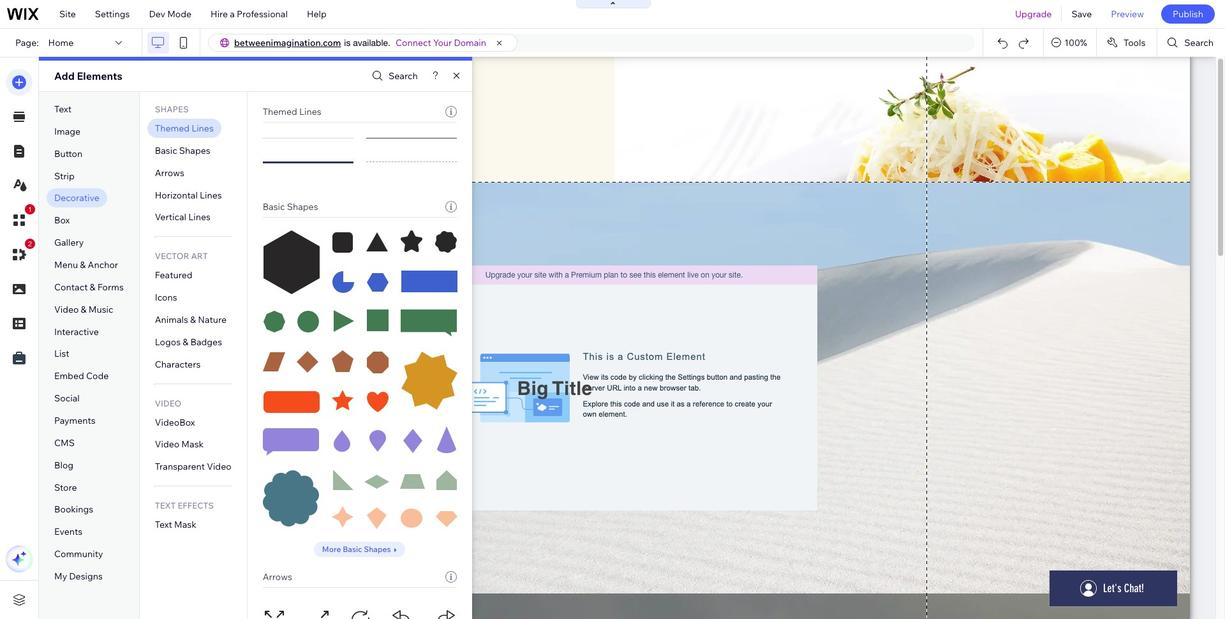 Task type: describe. For each thing, give the bounding box(es) containing it.
100% button
[[1045, 29, 1097, 57]]

professional
[[237, 8, 288, 20]]

2 button
[[6, 239, 35, 268]]

1 button
[[6, 204, 35, 234]]

vector art
[[155, 251, 208, 261]]

blog
[[54, 460, 74, 471]]

videobox
[[155, 417, 195, 428]]

0 horizontal spatial basic
[[155, 145, 177, 156]]

community
[[54, 549, 103, 560]]

domain
[[454, 37, 487, 49]]

connect
[[396, 37, 431, 49]]

featured
[[155, 270, 193, 281]]

preview button
[[1102, 0, 1154, 28]]

bookings
[[54, 504, 93, 516]]

forms
[[98, 281, 124, 293]]

0 horizontal spatial search
[[389, 70, 418, 82]]

my
[[54, 571, 67, 582]]

mask for text mask
[[174, 519, 196, 531]]

my designs
[[54, 571, 103, 582]]

site
[[59, 8, 76, 20]]

hire a professional
[[211, 8, 288, 20]]

is
[[344, 38, 351, 48]]

animals
[[155, 314, 188, 326]]

your
[[433, 37, 452, 49]]

& for nature
[[190, 314, 196, 326]]

0 vertical spatial basic shapes
[[155, 145, 211, 156]]

decorative
[[54, 192, 100, 204]]

button
[[54, 148, 83, 159]]

& for music
[[81, 304, 87, 315]]

add
[[54, 70, 75, 82]]

image
[[54, 126, 81, 137]]

0 horizontal spatial arrows
[[155, 167, 184, 179]]

vertical lines
[[155, 212, 211, 223]]

animals & nature
[[155, 314, 227, 326]]

0 vertical spatial search
[[1185, 37, 1214, 49]]

anchor
[[88, 259, 118, 271]]

embed code
[[54, 370, 109, 382]]

upgrade
[[1016, 8, 1052, 20]]

tools
[[1124, 37, 1146, 49]]

0 vertical spatial search button
[[1158, 29, 1226, 57]]

store
[[54, 482, 77, 493]]

2
[[28, 240, 32, 248]]

save button
[[1063, 0, 1102, 28]]

video for video
[[155, 398, 182, 408]]

more
[[322, 545, 341, 554]]

contact & forms
[[54, 281, 124, 293]]

text for text mask
[[155, 519, 172, 531]]

add elements
[[54, 70, 122, 82]]

& for badges
[[183, 336, 189, 348]]

available.
[[353, 38, 391, 48]]

dev
[[149, 8, 165, 20]]

contact
[[54, 281, 88, 293]]

100%
[[1065, 37, 1088, 49]]

transparent
[[155, 461, 205, 473]]

& for forms
[[90, 281, 96, 293]]

mask for video mask
[[182, 439, 204, 450]]

interactive
[[54, 326, 99, 337]]

elements
[[77, 70, 122, 82]]

0 vertical spatial themed
[[263, 106, 297, 117]]

more basic shapes button
[[314, 542, 406, 557]]

video & music
[[54, 304, 113, 315]]



Task type: vqa. For each thing, say whether or not it's contained in the screenshot.
Text Mask's Mask
yes



Task type: locate. For each thing, give the bounding box(es) containing it.
vector
[[155, 251, 189, 261]]

0 vertical spatial text
[[54, 103, 72, 115]]

2 vertical spatial text
[[155, 519, 172, 531]]

menu
[[54, 259, 78, 271]]

badges
[[190, 336, 222, 348]]

1 horizontal spatial basic shapes
[[263, 201, 318, 213]]

&
[[80, 259, 86, 271], [90, 281, 96, 293], [81, 304, 87, 315], [190, 314, 196, 326], [183, 336, 189, 348]]

basic
[[155, 145, 177, 156], [263, 201, 285, 213], [343, 545, 362, 554]]

themed
[[263, 106, 297, 117], [155, 123, 190, 134]]

help
[[307, 8, 327, 20]]

dev mode
[[149, 8, 192, 20]]

video for video mask
[[155, 439, 180, 450]]

save
[[1072, 8, 1093, 20]]

shapes
[[155, 104, 189, 114], [179, 145, 211, 156], [287, 201, 318, 213], [364, 545, 391, 554]]

1 horizontal spatial themed lines
[[263, 106, 322, 117]]

1 vertical spatial search
[[389, 70, 418, 82]]

icons
[[155, 292, 177, 303]]

text up "text mask"
[[155, 501, 176, 511]]

1 vertical spatial arrows
[[263, 571, 292, 583]]

basic shapes
[[155, 145, 211, 156], [263, 201, 318, 213]]

0 vertical spatial arrows
[[155, 167, 184, 179]]

cms
[[54, 437, 75, 449]]

search down publish
[[1185, 37, 1214, 49]]

0 vertical spatial basic
[[155, 145, 177, 156]]

2 vertical spatial basic
[[343, 545, 362, 554]]

embed
[[54, 370, 84, 382]]

settings
[[95, 8, 130, 20]]

art
[[191, 251, 208, 261]]

a
[[230, 8, 235, 20]]

1 vertical spatial themed
[[155, 123, 190, 134]]

logos & badges
[[155, 336, 222, 348]]

text up image at the left top of page
[[54, 103, 72, 115]]

1 horizontal spatial arrows
[[263, 571, 292, 583]]

tools button
[[1097, 29, 1158, 57]]

publish
[[1173, 8, 1204, 20]]

arrows
[[155, 167, 184, 179], [263, 571, 292, 583]]

mask down the text effects
[[174, 519, 196, 531]]

lines
[[299, 106, 322, 117], [192, 123, 214, 134], [200, 189, 222, 201], [188, 212, 211, 223]]

betweenimagination.com
[[234, 37, 341, 49]]

mask
[[182, 439, 204, 450], [174, 519, 196, 531]]

& right logos
[[183, 336, 189, 348]]

video up videobox
[[155, 398, 182, 408]]

shapes inside button
[[364, 545, 391, 554]]

1 vertical spatial basic
[[263, 201, 285, 213]]

home
[[48, 37, 74, 49]]

text effects
[[155, 501, 214, 511]]

1 vertical spatial text
[[155, 501, 176, 511]]

0 horizontal spatial search button
[[369, 67, 418, 85]]

1 horizontal spatial basic
[[263, 201, 285, 213]]

& left forms
[[90, 281, 96, 293]]

search button down connect at the left top of page
[[369, 67, 418, 85]]

more basic shapes
[[322, 545, 391, 554]]

events
[[54, 526, 83, 538]]

characters
[[155, 359, 201, 370]]

horizontal lines
[[155, 189, 222, 201]]

hire
[[211, 8, 228, 20]]

1 vertical spatial themed lines
[[155, 123, 214, 134]]

video
[[54, 304, 79, 315], [155, 398, 182, 408], [155, 439, 180, 450], [207, 461, 232, 473]]

transparent video
[[155, 461, 232, 473]]

1 horizontal spatial search
[[1185, 37, 1214, 49]]

preview
[[1112, 8, 1145, 20]]

text for text
[[54, 103, 72, 115]]

text for text effects
[[155, 501, 176, 511]]

video for video & music
[[54, 304, 79, 315]]

1 vertical spatial basic shapes
[[263, 201, 318, 213]]

search button
[[1158, 29, 1226, 57], [369, 67, 418, 85]]

1 vertical spatial mask
[[174, 519, 196, 531]]

1 vertical spatial search button
[[369, 67, 418, 85]]

& left nature
[[190, 314, 196, 326]]

text down the text effects
[[155, 519, 172, 531]]

search down connect at the left top of page
[[389, 70, 418, 82]]

payments
[[54, 415, 96, 426]]

1
[[28, 206, 32, 213]]

0 vertical spatial mask
[[182, 439, 204, 450]]

1 horizontal spatial themed
[[263, 106, 297, 117]]

2 horizontal spatial basic
[[343, 545, 362, 554]]

strip
[[54, 170, 75, 182]]

video down "contact"
[[54, 304, 79, 315]]

mask up transparent video
[[182, 439, 204, 450]]

0 horizontal spatial basic shapes
[[155, 145, 211, 156]]

search
[[1185, 37, 1214, 49], [389, 70, 418, 82]]

effects
[[178, 501, 214, 511]]

video mask
[[155, 439, 204, 450]]

is available. connect your domain
[[344, 37, 487, 49]]

designs
[[69, 571, 103, 582]]

video down videobox
[[155, 439, 180, 450]]

mode
[[167, 8, 192, 20]]

& for anchor
[[80, 259, 86, 271]]

0 horizontal spatial themed
[[155, 123, 190, 134]]

search button down publish button
[[1158, 29, 1226, 57]]

social
[[54, 393, 80, 404]]

video right transparent
[[207, 461, 232, 473]]

nature
[[198, 314, 227, 326]]

menu & anchor
[[54, 259, 118, 271]]

logos
[[155, 336, 181, 348]]

list
[[54, 348, 69, 360]]

& right menu
[[80, 259, 86, 271]]

vertical
[[155, 212, 186, 223]]

horizontal
[[155, 189, 198, 201]]

code
[[86, 370, 109, 382]]

0 horizontal spatial themed lines
[[155, 123, 214, 134]]

0 vertical spatial themed lines
[[263, 106, 322, 117]]

gallery
[[54, 237, 84, 248]]

1 horizontal spatial search button
[[1158, 29, 1226, 57]]

box
[[54, 215, 70, 226]]

& left music
[[81, 304, 87, 315]]

music
[[89, 304, 113, 315]]

text mask
[[155, 519, 196, 531]]

basic inside more basic shapes button
[[343, 545, 362, 554]]

publish button
[[1162, 4, 1216, 24]]



